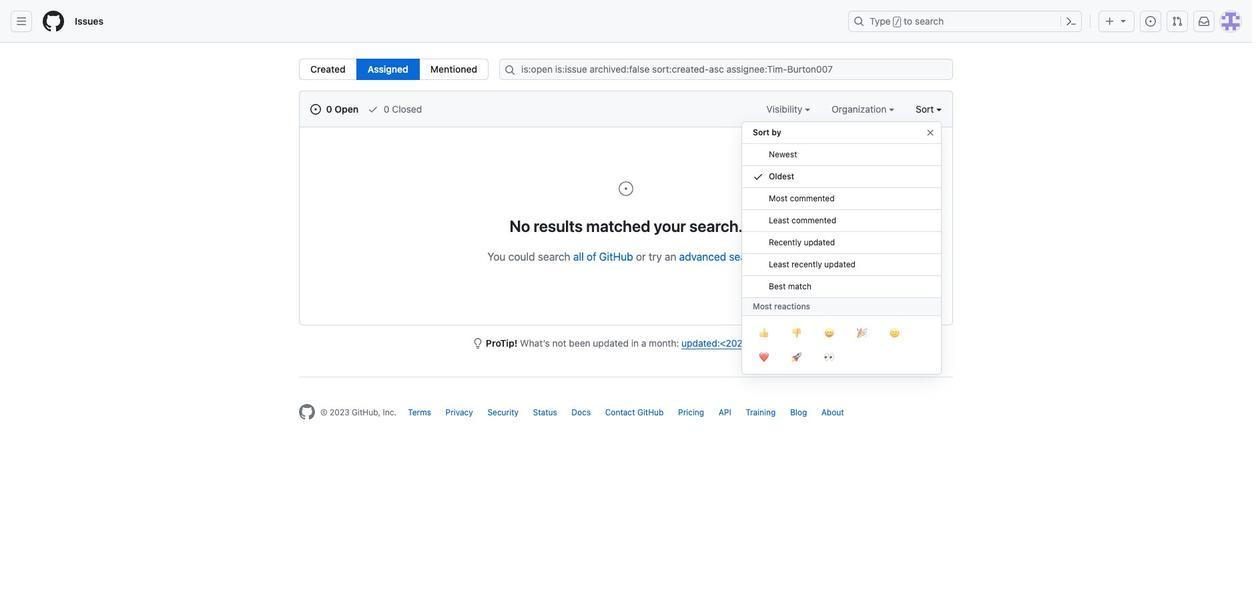 Task type: describe. For each thing, give the bounding box(es) containing it.
matched
[[586, 217, 651, 236]]

most for most commented
[[769, 194, 788, 204]]

you
[[488, 251, 506, 263]]

newest
[[769, 150, 797, 160]]

status
[[533, 408, 557, 418]]

0 closed
[[381, 103, 422, 115]]

no results matched your search.
[[510, 217, 743, 236]]

docs
[[572, 408, 591, 418]]

❤️
[[759, 350, 769, 364]]

recently updated
[[769, 238, 835, 248]]

🎉 link
[[846, 322, 879, 346]]

type
[[870, 15, 891, 27]]

2023
[[330, 408, 350, 418]]

inc.
[[383, 408, 396, 418]]

best match link
[[742, 276, 941, 298]]

all
[[573, 251, 584, 263]]

least commented link
[[742, 210, 941, 232]]

advanced
[[679, 251, 726, 263]]

most commented
[[769, 194, 835, 204]]

not
[[552, 338, 567, 349]]

created link
[[299, 59, 357, 80]]

api
[[719, 408, 731, 418]]

best
[[769, 282, 786, 292]]

check image
[[368, 104, 379, 115]]

terms link
[[408, 408, 431, 418]]

👎 link
[[780, 322, 813, 346]]

/
[[895, 17, 900, 27]]

🚀 link
[[780, 346, 813, 370]]

terms
[[408, 408, 431, 418]]

Issues search field
[[499, 59, 953, 80]]

commented for most commented
[[790, 194, 835, 204]]

updated:<2023-
[[682, 338, 753, 349]]

recently updated link
[[742, 232, 941, 254]]

all of github link
[[573, 251, 633, 263]]

close menu image
[[925, 128, 936, 138]]

0 vertical spatial github
[[599, 251, 633, 263]]

training link
[[746, 408, 776, 418]]

training
[[746, 408, 776, 418]]

1 horizontal spatial search
[[729, 251, 762, 263]]

a
[[641, 338, 646, 349]]

👀
[[824, 350, 834, 364]]

😄 link
[[813, 322, 846, 346]]

github,
[[352, 408, 381, 418]]

privacy link
[[446, 408, 473, 418]]

docs link
[[572, 408, 591, 418]]

search.
[[690, 217, 743, 236]]

git pull request image
[[1172, 16, 1183, 27]]

.
[[762, 251, 765, 263]]

👍
[[759, 326, 769, 340]]

😕 link
[[879, 322, 911, 346]]

0 for closed
[[384, 103, 390, 115]]

least for least recently updated
[[769, 260, 789, 270]]

© 2023 github, inc.
[[320, 408, 396, 418]]

1 vertical spatial homepage image
[[299, 405, 315, 421]]

0 for open
[[326, 103, 332, 115]]

security
[[488, 408, 519, 418]]

contact
[[605, 408, 635, 418]]

contact github
[[605, 408, 664, 418]]

sort by
[[753, 128, 781, 138]]

protip!
[[486, 338, 518, 349]]

issue opened image
[[618, 181, 634, 197]]

most reactions
[[753, 302, 810, 312]]

closed
[[392, 103, 422, 115]]

blog link
[[790, 408, 807, 418]]

most commented link
[[742, 188, 941, 210]]

©
[[320, 408, 328, 418]]

updated inside recently updated link
[[804, 238, 835, 248]]

type / to search
[[870, 15, 944, 27]]

least commented
[[769, 216, 836, 226]]

about link
[[822, 408, 844, 418]]

try
[[649, 251, 662, 263]]

😄
[[824, 326, 834, 340]]

❤️ link
[[748, 346, 780, 370]]

least recently updated link
[[742, 254, 941, 276]]

could
[[508, 251, 535, 263]]

😕
[[890, 326, 900, 340]]

you could search all of github or try an advanced search .
[[488, 251, 765, 263]]

mentioned link
[[419, 59, 489, 80]]

sort by menu
[[742, 116, 942, 386]]

visibility
[[767, 103, 805, 115]]

oldest link
[[742, 166, 941, 188]]

privacy
[[446, 408, 473, 418]]



Task type: locate. For each thing, give the bounding box(es) containing it.
no
[[510, 217, 530, 236]]

1 horizontal spatial github
[[637, 408, 664, 418]]

github
[[599, 251, 633, 263], [637, 408, 664, 418]]

of
[[587, 251, 597, 263]]

issue opened image inside 0 open "link"
[[310, 104, 321, 115]]

0 vertical spatial commented
[[790, 194, 835, 204]]

0 closed link
[[368, 102, 422, 116]]

0 horizontal spatial homepage image
[[43, 11, 64, 32]]

0 vertical spatial sort
[[916, 103, 934, 115]]

organization button
[[832, 102, 895, 116]]

0 right check icon
[[384, 103, 390, 115]]

search image
[[505, 65, 516, 75]]

0 horizontal spatial issue opened image
[[310, 104, 321, 115]]

reactions
[[774, 302, 810, 312]]

least up recently
[[769, 216, 789, 226]]

pricing link
[[678, 408, 704, 418]]

been
[[569, 338, 591, 349]]

🎉
[[857, 326, 867, 340]]

2 horizontal spatial search
[[915, 15, 944, 27]]

1 horizontal spatial 0
[[384, 103, 390, 115]]

triangle down image
[[1118, 15, 1129, 26]]

least
[[769, 216, 789, 226], [769, 260, 789, 270]]

sort for sort
[[916, 103, 934, 115]]

0 vertical spatial most
[[769, 194, 788, 204]]

👎
[[792, 326, 802, 340]]

16
[[767, 338, 777, 349]]

what's
[[520, 338, 550, 349]]

2 vertical spatial updated
[[593, 338, 629, 349]]

1 vertical spatial sort
[[753, 128, 770, 138]]

most down the best
[[753, 302, 772, 312]]

1 vertical spatial most
[[753, 302, 772, 312]]

to
[[904, 15, 913, 27]]

1 vertical spatial commented
[[792, 216, 836, 226]]

sort
[[916, 103, 934, 115], [753, 128, 770, 138]]

created
[[310, 63, 346, 75]]

Search all issues text field
[[499, 59, 953, 80]]

issues
[[75, 15, 104, 27]]

notifications image
[[1199, 16, 1210, 27]]

contact github link
[[605, 408, 664, 418]]

issue opened image
[[1146, 16, 1156, 27], [310, 104, 321, 115]]

1 0 from the left
[[326, 103, 332, 115]]

protip! what's not been updated in a month: updated:<2023-10-16
[[486, 338, 777, 349]]

sort up close menu icon
[[916, 103, 934, 115]]

0 vertical spatial least
[[769, 216, 789, 226]]

sort inside popup button
[[916, 103, 934, 115]]

security link
[[488, 408, 519, 418]]

command palette image
[[1066, 16, 1077, 27]]

1 vertical spatial github
[[637, 408, 664, 418]]

commented for least commented
[[792, 216, 836, 226]]

👍 link
[[748, 322, 780, 346]]

0 vertical spatial updated
[[804, 238, 835, 248]]

0 left open
[[326, 103, 332, 115]]

sort inside menu
[[753, 128, 770, 138]]

newest link
[[742, 144, 941, 166]]

organization
[[832, 103, 889, 115]]

0 open link
[[310, 102, 359, 116]]

issues element
[[299, 59, 489, 80]]

updated:<2023-10-16 link
[[682, 338, 777, 349]]

github right contact
[[637, 408, 664, 418]]

oldest
[[769, 172, 794, 182]]

2 0 from the left
[[384, 103, 390, 115]]

0 horizontal spatial 0
[[326, 103, 332, 115]]

search down search.
[[729, 251, 762, 263]]

blog
[[790, 408, 807, 418]]

search left all
[[538, 251, 571, 263]]

mentioned
[[430, 63, 477, 75]]

github right of on the top of the page
[[599, 251, 633, 263]]

about
[[822, 408, 844, 418]]

sort button
[[916, 102, 942, 116]]

an
[[665, 251, 677, 263]]

most for most reactions
[[753, 302, 772, 312]]

api link
[[719, 408, 731, 418]]

2 least from the top
[[769, 260, 789, 270]]

1 horizontal spatial homepage image
[[299, 405, 315, 421]]

homepage image
[[43, 11, 64, 32], [299, 405, 315, 421]]

homepage image left ©
[[299, 405, 315, 421]]

pricing
[[678, 408, 704, 418]]

1 horizontal spatial issue opened image
[[1146, 16, 1156, 27]]

1 vertical spatial least
[[769, 260, 789, 270]]

commented up least commented
[[790, 194, 835, 204]]

updated up least recently updated
[[804, 238, 835, 248]]

homepage image left issues
[[43, 11, 64, 32]]

🚀
[[792, 350, 802, 364]]

0 horizontal spatial search
[[538, 251, 571, 263]]

1 vertical spatial updated
[[825, 260, 856, 270]]

least recently updated
[[769, 260, 856, 270]]

updated inside least recently updated link
[[825, 260, 856, 270]]

0 vertical spatial issue opened image
[[1146, 16, 1156, 27]]

issue opened image left 0 open
[[310, 104, 321, 115]]

month:
[[649, 338, 679, 349]]

match
[[788, 282, 812, 292]]

least right the .
[[769, 260, 789, 270]]

search right "to" at the top right
[[915, 15, 944, 27]]

commented up recently updated on the top of the page
[[792, 216, 836, 226]]

light bulb image
[[473, 338, 483, 349]]

0
[[326, 103, 332, 115], [384, 103, 390, 115]]

check image
[[753, 172, 764, 182]]

updated
[[804, 238, 835, 248], [825, 260, 856, 270], [593, 338, 629, 349]]

sort for sort by
[[753, 128, 770, 138]]

sort left by
[[753, 128, 770, 138]]

1 vertical spatial issue opened image
[[310, 104, 321, 115]]

recently
[[792, 260, 822, 270]]

most down oldest
[[769, 194, 788, 204]]

least for least commented
[[769, 216, 789, 226]]

or
[[636, 251, 646, 263]]

0 horizontal spatial sort
[[753, 128, 770, 138]]

best match
[[769, 282, 812, 292]]

advanced search link
[[679, 251, 762, 263]]

status link
[[533, 408, 557, 418]]

recently
[[769, 238, 802, 248]]

1 least from the top
[[769, 216, 789, 226]]

1 horizontal spatial sort
[[916, 103, 934, 115]]

issue opened image left git pull request image
[[1146, 16, 1156, 27]]

10-
[[753, 338, 767, 349]]

0 vertical spatial homepage image
[[43, 11, 64, 32]]

0 open
[[324, 103, 359, 115]]

updated left in
[[593, 338, 629, 349]]

0 horizontal spatial github
[[599, 251, 633, 263]]

your
[[654, 217, 686, 236]]

👀 link
[[813, 346, 846, 370]]

results
[[534, 217, 583, 236]]

updated down recently updated link
[[825, 260, 856, 270]]

0 inside "link"
[[326, 103, 332, 115]]

most
[[769, 194, 788, 204], [753, 302, 772, 312]]

plus image
[[1105, 16, 1116, 27]]



Task type: vqa. For each thing, say whether or not it's contained in the screenshot.
sort popup button
yes



